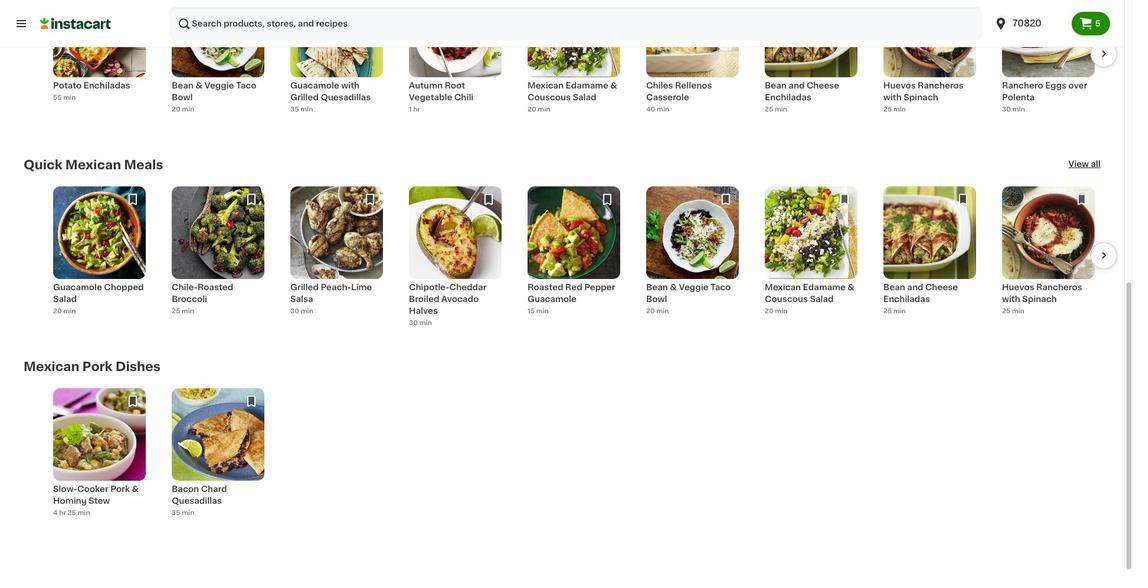 Task type: vqa. For each thing, say whether or not it's contained in the screenshot.


Task type: describe. For each thing, give the bounding box(es) containing it.
salsa
[[291, 296, 313, 304]]

item carousel region containing guacamole chopped salad
[[24, 187, 1118, 332]]

recipe card group containing chipotle-cheddar broiled avocado halves
[[409, 187, 502, 332]]

30 min for grilled peach-lime salsa
[[291, 308, 313, 315]]

1 horizontal spatial couscous
[[765, 296, 808, 304]]

1 vertical spatial spinach
[[1023, 296, 1058, 304]]

mexican pork dishes
[[24, 361, 161, 373]]

0 horizontal spatial bean and cheese enchiladas
[[765, 82, 840, 102]]

autumn root vegetable chili
[[409, 82, 474, 102]]

halves
[[409, 307, 438, 316]]

recipe card group containing guacamole chopped salad
[[53, 187, 146, 332]]

1 vertical spatial with
[[884, 94, 902, 102]]

over
[[1069, 82, 1088, 90]]

Search field
[[170, 7, 983, 40]]

40 min
[[647, 106, 670, 113]]

chipotle-
[[409, 284, 450, 292]]

55
[[53, 94, 62, 101]]

view all
[[1069, 160, 1101, 169]]

potato enchiladas
[[53, 82, 130, 90]]

guacamole for salad
[[53, 284, 102, 292]]

recipe card group containing chile-roasted broccoli
[[172, 187, 265, 332]]

guacamole with grilled quesadillas
[[291, 82, 371, 102]]

instacart logo image
[[40, 17, 111, 31]]

chiles rellenos casserole
[[647, 82, 712, 102]]

1 vertical spatial bean & veggie taco bowl
[[647, 284, 731, 304]]

red
[[566, 284, 583, 292]]

1 vertical spatial huevos rancheros with spinach
[[1003, 284, 1083, 304]]

0 vertical spatial rancheros
[[918, 82, 964, 90]]

35 min for bacon chard quesadillas
[[172, 510, 194, 517]]

35 for quesadillas
[[172, 510, 180, 517]]

salad inside guacamole chopped salad
[[53, 296, 77, 304]]

autumn
[[409, 82, 443, 90]]

with inside guacamole with grilled quesadillas
[[342, 82, 360, 90]]

0 vertical spatial pork
[[82, 361, 113, 373]]

0 vertical spatial huevos rancheros with spinach
[[884, 82, 964, 102]]

40
[[647, 106, 656, 113]]

broccoli
[[172, 296, 207, 304]]

1 vertical spatial edamame
[[803, 284, 846, 292]]

ranchero eggs over polenta
[[1003, 82, 1088, 102]]

bacon chard quesadillas
[[172, 486, 227, 506]]

roasted inside 'chile-roasted broccoli'
[[198, 284, 233, 292]]

0 vertical spatial bowl
[[172, 94, 193, 102]]

0 horizontal spatial edamame
[[566, 82, 609, 90]]

cheddar
[[450, 284, 487, 292]]

1 vertical spatial veggie
[[679, 284, 709, 292]]

recipe card group containing autumn root vegetable chili
[[409, 0, 502, 130]]

cooker
[[77, 486, 109, 494]]

chiles
[[647, 82, 674, 90]]

0 horizontal spatial veggie
[[205, 82, 234, 90]]

root
[[445, 82, 465, 90]]

1 horizontal spatial mexican edamame & couscous salad
[[765, 284, 855, 304]]

item carousel region containing potato enchiladas
[[7, 0, 1118, 130]]

0 vertical spatial cheese
[[807, 82, 840, 90]]

guacamole chopped salad
[[53, 284, 144, 304]]

70820 button
[[994, 7, 1065, 40]]

1 vertical spatial and
[[908, 284, 924, 292]]

1 horizontal spatial taco
[[711, 284, 731, 292]]

meals
[[124, 159, 163, 172]]

lime
[[351, 284, 372, 292]]

2 vertical spatial enchiladas
[[884, 296, 931, 304]]

chile-roasted broccoli
[[172, 284, 233, 304]]

0 horizontal spatial spinach
[[904, 94, 939, 102]]

broiled
[[409, 296, 440, 304]]

grilled peach-lime salsa
[[291, 284, 372, 304]]

potato
[[53, 82, 82, 90]]

1 horizontal spatial salad
[[573, 94, 597, 102]]

roasted inside roasted red pepper guacamole
[[528, 284, 564, 292]]

polenta
[[1003, 94, 1035, 102]]

all
[[1092, 160, 1101, 169]]

recipe card group containing slow-cooker pork & hominy stew
[[53, 389, 146, 534]]

dishes
[[116, 361, 161, 373]]

chili
[[455, 94, 474, 102]]

2 horizontal spatial with
[[1003, 296, 1021, 304]]

25 min inside the recipe card group
[[172, 308, 194, 315]]

vegetable
[[409, 94, 453, 102]]

guacamole inside roasted red pepper guacamole
[[528, 296, 577, 304]]

30 min for ranchero eggs over polenta
[[1003, 106, 1026, 113]]

0 horizontal spatial enchiladas
[[84, 82, 130, 90]]

1 horizontal spatial bowl
[[647, 296, 668, 304]]

recipe card group containing roasted red pepper guacamole
[[528, 187, 621, 332]]

70820 button
[[987, 7, 1072, 40]]

20 inside the recipe card group
[[53, 308, 62, 315]]

pepper
[[585, 284, 616, 292]]



Task type: locate. For each thing, give the bounding box(es) containing it.
35 down guacamole with grilled quesadillas
[[291, 106, 299, 113]]

30 min down the salsa
[[291, 308, 313, 315]]

rellenos
[[676, 82, 712, 90]]

35 min down bacon
[[172, 510, 194, 517]]

0 vertical spatial hr
[[414, 106, 420, 113]]

0 horizontal spatial huevos rancheros with spinach
[[884, 82, 964, 102]]

0 horizontal spatial bean & veggie taco bowl
[[172, 82, 257, 102]]

guacamole
[[291, 82, 340, 90], [53, 284, 102, 292], [528, 296, 577, 304]]

& inside slow-cooker pork & hominy stew
[[132, 486, 139, 494]]

30 down polenta
[[1003, 106, 1012, 113]]

bacon
[[172, 486, 199, 494]]

with
[[342, 82, 360, 90], [884, 94, 902, 102], [1003, 296, 1021, 304]]

0 horizontal spatial cheese
[[807, 82, 840, 90]]

chipotle-cheddar broiled avocado halves
[[409, 284, 487, 316]]

1 horizontal spatial hr
[[414, 106, 420, 113]]

30 min down halves
[[409, 320, 432, 327]]

0 horizontal spatial 35 min
[[172, 510, 194, 517]]

veggie
[[205, 82, 234, 90], [679, 284, 709, 292]]

recipe card group containing grilled peach-lime salsa
[[291, 187, 383, 332]]

1 horizontal spatial and
[[908, 284, 924, 292]]

0 horizontal spatial with
[[342, 82, 360, 90]]

casserole
[[647, 94, 690, 102]]

2 horizontal spatial salad
[[810, 296, 834, 304]]

0 vertical spatial quesadillas
[[321, 94, 371, 102]]

1 vertical spatial huevos
[[1003, 284, 1035, 292]]

1 vertical spatial guacamole
[[53, 284, 102, 292]]

pork left dishes
[[82, 361, 113, 373]]

stew
[[89, 497, 110, 506]]

30 for chipotle-cheddar broiled avocado halves
[[409, 320, 418, 327]]

recipe card group containing bacon chard quesadillas
[[172, 389, 265, 534]]

1 vertical spatial enchiladas
[[765, 94, 812, 102]]

0 vertical spatial item carousel region
[[7, 0, 1118, 130]]

55 min
[[53, 94, 76, 101]]

20
[[172, 106, 181, 113], [528, 106, 537, 113], [53, 308, 62, 315], [647, 308, 655, 315], [765, 308, 774, 315]]

35 min
[[291, 106, 313, 113], [172, 510, 194, 517]]

roasted up the broccoli
[[198, 284, 233, 292]]

0 vertical spatial veggie
[[205, 82, 234, 90]]

slow-
[[53, 486, 77, 494]]

0 vertical spatial bean & veggie taco bowl
[[172, 82, 257, 102]]

grilled inside grilled peach-lime salsa
[[291, 284, 319, 292]]

bowl
[[172, 94, 193, 102], [647, 296, 668, 304]]

bean and cheese enchiladas
[[765, 82, 840, 102], [884, 284, 959, 304]]

35
[[291, 106, 299, 113], [172, 510, 180, 517]]

1 horizontal spatial 35
[[291, 106, 299, 113]]

2 grilled from the top
[[291, 284, 319, 292]]

1 horizontal spatial huevos rancheros with spinach
[[1003, 284, 1083, 304]]

1 horizontal spatial 30 min
[[409, 320, 432, 327]]

1 vertical spatial item carousel region
[[24, 187, 1118, 332]]

0 horizontal spatial roasted
[[198, 284, 233, 292]]

1
[[409, 106, 412, 113]]

quesadillas inside bacon chard quesadillas
[[172, 497, 222, 506]]

0 horizontal spatial hr
[[59, 510, 66, 517]]

0 vertical spatial with
[[342, 82, 360, 90]]

grilled inside guacamole with grilled quesadillas
[[291, 94, 319, 102]]

25
[[765, 106, 774, 113], [884, 106, 892, 113], [172, 308, 180, 315], [884, 308, 892, 315], [1003, 308, 1011, 315], [68, 510, 76, 517]]

70820
[[1013, 19, 1042, 28]]

25 min
[[765, 106, 788, 113], [884, 106, 906, 113], [172, 308, 194, 315], [884, 308, 906, 315], [1003, 308, 1025, 315]]

30 down the salsa
[[291, 308, 299, 315]]

pork right cooker
[[111, 486, 130, 494]]

1 horizontal spatial bean and cheese enchiladas
[[884, 284, 959, 304]]

0 vertical spatial mexican edamame & couscous salad
[[528, 82, 618, 102]]

bean
[[172, 82, 194, 90], [765, 82, 787, 90], [647, 284, 668, 292], [884, 284, 906, 292]]

0 vertical spatial huevos
[[884, 82, 916, 90]]

35 min for guacamole with grilled quesadillas
[[291, 106, 313, 113]]

0 horizontal spatial and
[[789, 82, 805, 90]]

2 vertical spatial 30 min
[[409, 320, 432, 327]]

slow-cooker pork & hominy stew
[[53, 486, 139, 506]]

taco
[[236, 82, 257, 90], [711, 284, 731, 292]]

1 horizontal spatial cheese
[[926, 284, 959, 292]]

1 vertical spatial hr
[[59, 510, 66, 517]]

2 vertical spatial 30
[[409, 320, 418, 327]]

2 horizontal spatial enchiladas
[[884, 296, 931, 304]]

1 vertical spatial rancheros
[[1037, 284, 1083, 292]]

0 horizontal spatial guacamole
[[53, 284, 102, 292]]

mexican edamame & couscous salad
[[528, 82, 618, 102], [765, 284, 855, 304]]

5
[[1096, 19, 1101, 28]]

0 horizontal spatial 30
[[291, 308, 299, 315]]

1 vertical spatial couscous
[[765, 296, 808, 304]]

0 horizontal spatial 30 min
[[291, 308, 313, 315]]

hr
[[414, 106, 420, 113], [59, 510, 66, 517]]

peach-
[[321, 284, 351, 292]]

0 horizontal spatial bowl
[[172, 94, 193, 102]]

quesadillas
[[321, 94, 371, 102], [172, 497, 222, 506]]

0 vertical spatial 30 min
[[1003, 106, 1026, 113]]

0 horizontal spatial salad
[[53, 296, 77, 304]]

30 for grilled peach-lime salsa
[[291, 308, 299, 315]]

view
[[1069, 160, 1090, 169]]

0 vertical spatial and
[[789, 82, 805, 90]]

quick
[[24, 159, 63, 172]]

1 vertical spatial taco
[[711, 284, 731, 292]]

1 horizontal spatial edamame
[[803, 284, 846, 292]]

1 horizontal spatial veggie
[[679, 284, 709, 292]]

view all link
[[1069, 159, 1101, 173]]

guacamole inside guacamole chopped salad
[[53, 284, 102, 292]]

1 horizontal spatial with
[[884, 94, 902, 102]]

1 vertical spatial 30 min
[[291, 308, 313, 315]]

2 horizontal spatial 30 min
[[1003, 106, 1026, 113]]

enchiladas
[[84, 82, 130, 90], [765, 94, 812, 102], [884, 296, 931, 304]]

guacamole inside guacamole with grilled quesadillas
[[291, 82, 340, 90]]

1 horizontal spatial spinach
[[1023, 296, 1058, 304]]

1 vertical spatial pork
[[111, 486, 130, 494]]

guacamole for grilled
[[291, 82, 340, 90]]

4 hr 25 min
[[53, 510, 90, 517]]

2 roasted from the left
[[528, 284, 564, 292]]

1 horizontal spatial rancheros
[[1037, 284, 1083, 292]]

eggs
[[1046, 82, 1067, 90]]

mexican
[[528, 82, 564, 90], [65, 159, 121, 172], [765, 284, 801, 292], [24, 361, 79, 373]]

0 vertical spatial guacamole
[[291, 82, 340, 90]]

4
[[53, 510, 58, 517]]

1 horizontal spatial bean & veggie taco bowl
[[647, 284, 731, 304]]

recipe card group containing guacamole with grilled quesadillas
[[291, 0, 383, 130]]

0 vertical spatial 35
[[291, 106, 299, 113]]

1 horizontal spatial enchiladas
[[765, 94, 812, 102]]

20 min inside the recipe card group
[[53, 308, 76, 315]]

30 down halves
[[409, 320, 418, 327]]

1 vertical spatial 35
[[172, 510, 180, 517]]

pork inside slow-cooker pork & hominy stew
[[111, 486, 130, 494]]

1 vertical spatial bowl
[[647, 296, 668, 304]]

1 horizontal spatial 30
[[409, 320, 418, 327]]

1 horizontal spatial roasted
[[528, 284, 564, 292]]

0 horizontal spatial rancheros
[[918, 82, 964, 90]]

0 horizontal spatial huevos
[[884, 82, 916, 90]]

item carousel region
[[7, 0, 1118, 130], [24, 187, 1118, 332]]

chard
[[201, 486, 227, 494]]

0 horizontal spatial quesadillas
[[172, 497, 222, 506]]

1 vertical spatial bean and cheese enchiladas
[[884, 284, 959, 304]]

hr right 1
[[414, 106, 420, 113]]

15 min
[[528, 308, 549, 315]]

0 vertical spatial 30
[[1003, 106, 1012, 113]]

35 inside 'item carousel' region
[[291, 106, 299, 113]]

grilled
[[291, 94, 319, 102], [291, 284, 319, 292]]

1 vertical spatial grilled
[[291, 284, 319, 292]]

1 roasted from the left
[[198, 284, 233, 292]]

cheese
[[807, 82, 840, 90], [926, 284, 959, 292]]

0 vertical spatial grilled
[[291, 94, 319, 102]]

and
[[789, 82, 805, 90], [908, 284, 924, 292]]

huevos
[[884, 82, 916, 90], [1003, 284, 1035, 292]]

edamame
[[566, 82, 609, 90], [803, 284, 846, 292]]

quick mexican meals
[[24, 159, 163, 172]]

35 down bacon
[[172, 510, 180, 517]]

hr for autumn root vegetable chili
[[414, 106, 420, 113]]

0 vertical spatial spinach
[[904, 94, 939, 102]]

15
[[528, 308, 535, 315]]

1 vertical spatial 30
[[291, 308, 299, 315]]

1 vertical spatial 35 min
[[172, 510, 194, 517]]

roasted red pepper guacamole
[[528, 284, 616, 304]]

huevos rancheros with spinach
[[884, 82, 964, 102], [1003, 284, 1083, 304]]

roasted up 15 min
[[528, 284, 564, 292]]

0 horizontal spatial 35
[[172, 510, 180, 517]]

35 for grilled
[[291, 106, 299, 113]]

1 horizontal spatial 35 min
[[291, 106, 313, 113]]

1 horizontal spatial guacamole
[[291, 82, 340, 90]]

chopped
[[104, 284, 144, 292]]

pork
[[82, 361, 113, 373], [111, 486, 130, 494]]

roasted
[[198, 284, 233, 292], [528, 284, 564, 292]]

20 min
[[172, 106, 195, 113], [528, 106, 551, 113], [53, 308, 76, 315], [647, 308, 669, 315], [765, 308, 788, 315]]

1 horizontal spatial huevos
[[1003, 284, 1035, 292]]

ranchero
[[1003, 82, 1044, 90]]

quesadillas inside guacamole with grilled quesadillas
[[321, 94, 371, 102]]

2 vertical spatial guacamole
[[528, 296, 577, 304]]

0 horizontal spatial mexican edamame & couscous salad
[[528, 82, 618, 102]]

0 horizontal spatial couscous
[[528, 94, 571, 102]]

0 vertical spatial enchiladas
[[84, 82, 130, 90]]

rancheros
[[918, 82, 964, 90], [1037, 284, 1083, 292]]

min
[[63, 94, 76, 101], [182, 106, 195, 113], [301, 106, 313, 113], [538, 106, 551, 113], [657, 106, 670, 113], [775, 106, 788, 113], [894, 106, 906, 113], [1013, 106, 1026, 113], [63, 308, 76, 315], [182, 308, 194, 315], [301, 308, 313, 315], [537, 308, 549, 315], [657, 308, 669, 315], [776, 308, 788, 315], [894, 308, 906, 315], [1013, 308, 1025, 315], [420, 320, 432, 327], [78, 510, 90, 517], [182, 510, 194, 517]]

None search field
[[170, 7, 983, 40]]

1 hr
[[409, 106, 420, 113]]

hr for slow-cooker pork & hominy stew
[[59, 510, 66, 517]]

0 horizontal spatial taco
[[236, 82, 257, 90]]

2 horizontal spatial 30
[[1003, 106, 1012, 113]]

1 grilled from the top
[[291, 94, 319, 102]]

5 button
[[1072, 12, 1111, 35]]

&
[[196, 82, 203, 90], [611, 82, 618, 90], [670, 284, 677, 292], [848, 284, 855, 292], [132, 486, 139, 494]]

couscous
[[528, 94, 571, 102], [765, 296, 808, 304]]

0 vertical spatial couscous
[[528, 94, 571, 102]]

salad
[[573, 94, 597, 102], [53, 296, 77, 304], [810, 296, 834, 304]]

30 min
[[1003, 106, 1026, 113], [291, 308, 313, 315], [409, 320, 432, 327]]

spinach
[[904, 94, 939, 102], [1023, 296, 1058, 304]]

30 min for chipotle-cheddar broiled avocado halves
[[409, 320, 432, 327]]

avocado
[[442, 296, 479, 304]]

recipe card group
[[172, 0, 265, 130], [291, 0, 383, 130], [409, 0, 502, 130], [528, 0, 621, 130], [647, 0, 739, 130], [765, 0, 858, 130], [884, 0, 977, 130], [53, 187, 146, 332], [172, 187, 265, 332], [291, 187, 383, 332], [409, 187, 502, 332], [528, 187, 621, 332], [647, 187, 739, 332], [765, 187, 858, 332], [884, 187, 977, 332], [1003, 187, 1095, 332], [53, 389, 146, 534], [172, 389, 265, 534]]

hr right 4 on the left bottom of page
[[59, 510, 66, 517]]

30 min down polenta
[[1003, 106, 1026, 113]]

hominy
[[53, 497, 87, 506]]

chile-
[[172, 284, 198, 292]]

35 min down guacamole with grilled quesadillas
[[291, 106, 313, 113]]

recipe card group containing chiles rellenos casserole
[[647, 0, 739, 130]]

1 vertical spatial quesadillas
[[172, 497, 222, 506]]

30 for ranchero eggs over polenta
[[1003, 106, 1012, 113]]

bean & veggie taco bowl
[[172, 82, 257, 102], [647, 284, 731, 304]]

35 min inside 'item carousel' region
[[291, 106, 313, 113]]



